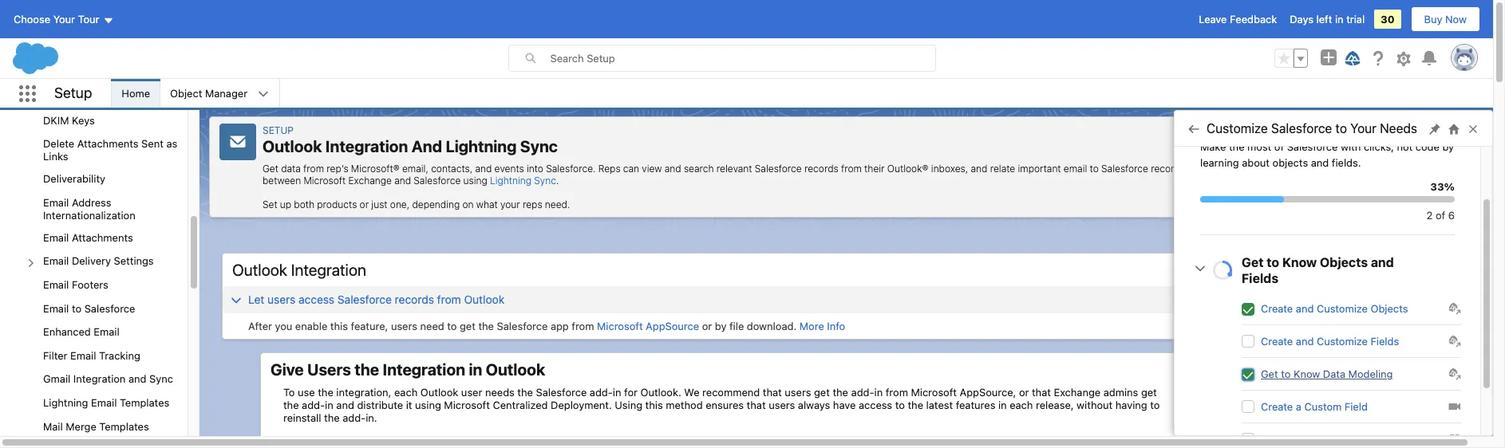 Task type: describe. For each thing, give the bounding box(es) containing it.
manager
[[205, 87, 248, 100]]

1 vertical spatial your
[[1351, 121, 1377, 136]]

text default image for create and customize fields list item
[[1449, 335, 1462, 348]]

trial
[[1347, 13, 1365, 26]]

set up both products or just one, depending on what your reps need.
[[263, 199, 570, 211]]

sent
[[141, 138, 164, 150]]

create and customize objects
[[1262, 303, 1409, 315]]

their
[[865, 163, 885, 175]]

most
[[1248, 141, 1272, 153]]

sync inside group
[[149, 373, 173, 386]]

microsoft appsource (recommended) link
[[1276, 386, 1461, 399]]

reps
[[523, 199, 543, 211]]

microsoft right app
[[597, 320, 643, 333]]

for
[[624, 386, 638, 399]]

access inside to use the integration, each outlook user needs the salesforce add-in for outlook. we recommend that users get the add-in from microsoft appsource, or that exchange admins get the add-in and distribute it using microsoft centralized deployment. using this method ensures that users always have access to the latest features in each release, without having to reinstall the add-in.
[[859, 399, 893, 412]]

integration up it
[[383, 361, 465, 379]]

users inside button
[[267, 293, 296, 307]]

let users access salesforce records from outlook button
[[230, 287, 506, 313]]

of
[[1275, 141, 1285, 153]]

1 horizontal spatial each
[[1010, 399, 1034, 412]]

text default image
[[1449, 368, 1462, 381]]

microsoft left the centralized
[[444, 399, 490, 412]]

delete attachments sent as links link
[[43, 138, 188, 163]]

user
[[461, 386, 483, 399]]

get for get to know objects and fields
[[1242, 256, 1264, 270]]

salesforce left app
[[497, 320, 548, 333]]

on
[[463, 199, 474, 211]]

microsoft appsource link
[[597, 320, 700, 333]]

create and customize objects link
[[1262, 303, 1409, 315]]

events inside . reps' contacts and events sync between microsoft exchange and salesforce using
[[1411, 163, 1441, 175]]

4 text default image from the top
[[1449, 434, 1462, 446]]

about
[[1243, 156, 1270, 169]]

2 horizontal spatial using
[[1188, 163, 1212, 175]]

users left have
[[785, 386, 812, 399]]

and up one,
[[395, 175, 411, 187]]

create a custom field button
[[1262, 401, 1368, 414]]

to inside list item
[[1282, 368, 1291, 381]]

to right email
[[1090, 163, 1099, 175]]

tracking
[[99, 350, 140, 362]]

reps'
[[1323, 163, 1348, 175]]

lightning inside the setup outlook integration and lightning sync
[[446, 137, 517, 156]]

setup outlook integration and lightning sync
[[263, 125, 558, 156]]

info
[[827, 320, 846, 333]]

integration inside the setup outlook integration and lightning sync
[[326, 137, 408, 156]]

code
[[1416, 141, 1440, 153]]

to right having
[[1151, 399, 1160, 412]]

more
[[800, 320, 825, 333]]

make
[[1201, 141, 1227, 153]]

ensures
[[706, 399, 744, 412]]

email up enhanced
[[43, 302, 69, 315]]

objects
[[1273, 156, 1309, 169]]

to left latest
[[896, 399, 905, 412]]

email delivery settings
[[43, 255, 154, 268]]

exchange inside . reps' contacts and events sync between microsoft exchange and salesforce using
[[349, 175, 392, 187]]

in right have
[[875, 386, 883, 399]]

home link
[[112, 79, 160, 108]]

33% status
[[1201, 171, 1456, 222]]

in left the for
[[613, 386, 622, 399]]

setup for setup
[[54, 84, 92, 101]]

add- right to
[[302, 399, 325, 412]]

30
[[1381, 13, 1395, 26]]

users left the need
[[391, 320, 418, 333]]

in up user
[[469, 361, 483, 379]]

get data from rep's microsoft® email, contacts, and events into salesforce. reps can view and search relevant salesforce records from their outlook® inboxes, and relate important email to salesforce records using the outlook integration
[[263, 163, 1318, 175]]

delete
[[43, 138, 74, 150]]

days
[[1290, 13, 1314, 26]]

recommend
[[703, 386, 760, 399]]

email,
[[402, 163, 429, 175]]

let users access salesforce records from outlook
[[248, 293, 505, 307]]

salesforce right email
[[1102, 163, 1149, 175]]

enhanced email link
[[43, 326, 120, 340]]

or inside to use the integration, each outlook user needs the salesforce add-in for outlook. we recommend that users get the add-in from microsoft appsource, or that exchange admins get the add-in and distribute it using microsoft centralized deployment. using this method ensures that users always have access to the latest features in each release, without having to reinstall the add-in.
[[1020, 386, 1030, 399]]

that right 'appsource,'
[[1032, 386, 1052, 399]]

to up with
[[1336, 121, 1348, 136]]

need
[[420, 320, 444, 333]]

your
[[501, 199, 520, 211]]

email attachments link
[[43, 231, 133, 245]]

and left relate
[[971, 163, 988, 175]]

contacts,
[[431, 163, 473, 175]]

and inside make the most of salesforce with clicks, not code by learning about objects and fields.
[[1312, 156, 1330, 169]]

can
[[623, 163, 640, 175]]

outlook inside the setup outlook integration and lightning sync
[[263, 137, 322, 156]]

release,
[[1036, 399, 1074, 412]]

that right ensures
[[747, 399, 766, 412]]

email
[[1064, 163, 1088, 175]]

the right needs at the bottom of page
[[518, 386, 533, 399]]

users left 'always'
[[769, 399, 795, 412]]

33%
[[1431, 180, 1456, 193]]

outlook integration
[[232, 261, 366, 279]]

the left latest
[[908, 399, 924, 412]]

salesforce right relevant
[[755, 163, 802, 175]]

records inside button
[[395, 293, 434, 307]]

get to know objects and fields
[[1242, 256, 1395, 286]]

integration
[[1270, 163, 1318, 175]]

and inside create and customize fields list item
[[1297, 335, 1315, 348]]

get to know data modeling list item
[[1242, 358, 1462, 391]]

customize salesforce to your needs
[[1207, 121, 1418, 136]]

the right use
[[318, 386, 334, 399]]

integration inside the gmail integration and sync link
[[73, 373, 126, 386]]

1 horizontal spatial records
[[805, 163, 839, 175]]

0 horizontal spatial .
[[556, 175, 559, 187]]

days left in trial
[[1290, 13, 1365, 26]]

gmail integration and sync
[[43, 373, 173, 386]]

email up "email footers"
[[43, 255, 69, 268]]

from right app
[[572, 320, 594, 333]]

and right 'contacts,'
[[475, 163, 492, 175]]

know for objects
[[1283, 256, 1318, 270]]

in.
[[366, 412, 377, 425]]

integration,
[[336, 386, 392, 399]]

in right use
[[325, 399, 334, 412]]

into
[[527, 163, 544, 175]]

outlook inside to use the integration, each outlook user needs the salesforce add-in for outlook. we recommend that users get the add-in from microsoft appsource, or that exchange admins get the add-in and distribute it using microsoft centralized deployment. using this method ensures that users always have access to the latest features in each release, without having to reinstall the add-in.
[[421, 386, 459, 399]]

having
[[1116, 399, 1148, 412]]

access inside button
[[299, 293, 335, 307]]

1 horizontal spatial appsource
[[1324, 386, 1378, 399]]

fields inside get to know objects and fields
[[1242, 271, 1279, 286]]

as
[[166, 138, 177, 150]]

the right reinstall
[[324, 412, 340, 425]]

lightning email templates
[[43, 397, 170, 410]]

add- down integration,
[[343, 412, 366, 425]]

inboxes,
[[932, 163, 969, 175]]

between
[[263, 175, 301, 187]]

fields inside list item
[[1371, 335, 1400, 348]]

and inside to use the integration, each outlook user needs the salesforce add-in for outlook. we recommend that users get the add-in from microsoft appsource, or that exchange admins get the add-in and distribute it using microsoft centralized deployment. using this method ensures that users always have access to the latest features in each release, without having to reinstall the add-in.
[[336, 399, 354, 412]]

from inside button
[[437, 293, 461, 307]]

salesforce inside group
[[84, 302, 135, 315]]

email attachments
[[43, 231, 133, 244]]

0 horizontal spatial each
[[394, 386, 418, 399]]

email down the gmail integration and sync link
[[91, 397, 117, 410]]

learning
[[1201, 156, 1240, 169]]

relate
[[991, 163, 1016, 175]]

with
[[1341, 141, 1362, 153]]

that right recommend
[[763, 386, 782, 399]]

setup link
[[263, 125, 294, 137]]

outlook up needs at the bottom of page
[[486, 361, 545, 379]]

outlook down most
[[1232, 163, 1267, 175]]

the inside make the most of salesforce with clicks, not code by learning about objects and fields.
[[1230, 141, 1245, 153]]

users
[[307, 361, 351, 379]]

the up integration,
[[355, 361, 379, 379]]

the down give
[[283, 399, 299, 412]]

(recommended)
[[1381, 386, 1461, 399]]

modeling
[[1349, 368, 1394, 381]]

create for create a custom field
[[1262, 401, 1294, 414]]

up
[[280, 199, 292, 211]]

using inside to use the integration, each outlook user needs the salesforce add-in for outlook. we recommend that users get the add-in from microsoft appsource, or that exchange admins get the add-in and distribute it using microsoft centralized deployment. using this method ensures that users always have access to the latest features in each release, without having to reinstall the add-in.
[[415, 399, 441, 412]]

dkim keys link
[[43, 114, 95, 128]]

merge
[[66, 420, 96, 433]]

get for get data from rep's microsoft® email, contacts, and events into salesforce. reps can view and search relevant salesforce records from their outlook® inboxes, and relate important email to salesforce records using the outlook integration
[[263, 163, 279, 175]]

attachments for email
[[72, 231, 133, 244]]

get to know data modeling
[[1262, 368, 1394, 381]]

in right features
[[999, 399, 1007, 412]]

settings
[[114, 255, 154, 268]]

salesforce up of
[[1272, 121, 1333, 136]]

email up tracking
[[94, 326, 120, 339]]

setup for setup outlook integration and lightning sync
[[263, 125, 294, 137]]

salesforce inside to use the integration, each outlook user needs the salesforce add-in for outlook. we recommend that users get the add-in from microsoft appsource, or that exchange admins get the add-in and distribute it using microsoft centralized deployment. using this method ensures that users always have access to the latest features in each release, without having to reinstall the add-in.
[[536, 386, 587, 399]]

features
[[956, 399, 996, 412]]

mail merge templates
[[43, 420, 149, 433]]

links
[[43, 150, 68, 163]]



Task type: locate. For each thing, give the bounding box(es) containing it.
sync
[[1443, 163, 1464, 175]]

lightning
[[446, 137, 517, 156], [490, 175, 532, 187], [43, 397, 88, 410]]

sync inside the setup outlook integration and lightning sync
[[520, 137, 558, 156]]

1 vertical spatial templates
[[99, 420, 149, 433]]

salesforce inside button
[[338, 293, 392, 307]]

0 vertical spatial exchange
[[349, 175, 392, 187]]

admins
[[1104, 386, 1139, 399]]

attachments inside email attachments link
[[72, 231, 133, 244]]

or left file
[[702, 320, 712, 333]]

0 vertical spatial your
[[53, 13, 75, 26]]

gmail integration and sync link
[[43, 373, 173, 387]]

using up "on"
[[463, 175, 488, 187]]

to right the need
[[447, 320, 457, 333]]

objects up create and customize fields list item
[[1371, 303, 1409, 315]]

to up create a custom field
[[1282, 368, 1291, 381]]

users right let at the left of the page
[[267, 293, 296, 307]]

know up create and customize objects link
[[1283, 256, 1318, 270]]

each
[[394, 386, 418, 399], [1010, 399, 1034, 412]]

1 horizontal spatial objects
[[1371, 303, 1409, 315]]

and left fields. on the top right of page
[[1312, 156, 1330, 169]]

salesforce right needs at the bottom of page
[[536, 386, 587, 399]]

progress bar image
[[1201, 196, 1285, 203]]

we
[[685, 386, 700, 399]]

choose your tour button
[[13, 6, 115, 32]]

and up create and customize objects 'list item'
[[1372, 256, 1395, 270]]

0 horizontal spatial group
[[0, 38, 188, 449]]

0 vertical spatial lightning
[[446, 137, 517, 156]]

the right 'always'
[[833, 386, 849, 399]]

tour
[[78, 13, 99, 26]]

customize up most
[[1207, 121, 1269, 136]]

list item
[[1242, 424, 1462, 449]]

1 vertical spatial appsource
[[1324, 386, 1378, 399]]

salesforce up feature,
[[338, 293, 392, 307]]

and inside the gmail integration and sync link
[[129, 373, 147, 386]]

setup inside the setup outlook integration and lightning sync
[[263, 125, 294, 137]]

text default image inside create and customize objects 'list item'
[[1449, 303, 1462, 315]]

1 horizontal spatial this
[[646, 399, 663, 412]]

create and customize objects list item
[[1242, 293, 1462, 326]]

know left the data
[[1294, 368, 1321, 381]]

without
[[1077, 399, 1113, 412]]

choose
[[14, 13, 50, 26]]

filter email tracking link
[[43, 350, 140, 364]]

using right it
[[415, 399, 441, 412]]

leave feedback
[[1199, 13, 1278, 26]]

progress bar progress bar
[[1201, 196, 1456, 203]]

setup up data
[[263, 125, 294, 137]]

add- left the for
[[590, 386, 613, 399]]

latest
[[927, 399, 953, 412]]

each left "release,"
[[1010, 399, 1034, 412]]

1 horizontal spatial fields
[[1371, 335, 1400, 348]]

enable
[[295, 320, 328, 333]]

objects
[[1321, 256, 1369, 270], [1371, 303, 1409, 315]]

1 horizontal spatial access
[[859, 399, 893, 412]]

appsource
[[646, 320, 700, 333], [1324, 386, 1378, 399]]

salesforce inside . reps' contacts and events sync between microsoft exchange and salesforce using
[[414, 175, 461, 187]]

1 vertical spatial exchange
[[1054, 386, 1101, 399]]

create for create and customize fields
[[1262, 335, 1294, 348]]

0 vertical spatial this
[[330, 320, 348, 333]]

create inside 'list item'
[[1262, 303, 1294, 315]]

0 horizontal spatial using
[[415, 399, 441, 412]]

get to know data modeling link
[[1262, 368, 1394, 381]]

exchange up 'just'
[[349, 175, 392, 187]]

2 vertical spatial sync
[[149, 373, 173, 386]]

. left reps'
[[1318, 163, 1320, 175]]

. inside . reps' contacts and events sync between microsoft exchange and salesforce using
[[1318, 163, 1320, 175]]

0 horizontal spatial get
[[460, 320, 476, 333]]

using
[[615, 399, 643, 412]]

get left have
[[814, 386, 830, 399]]

create and customize fields list item
[[1242, 326, 1462, 358]]

get to know objects and fields button
[[1242, 255, 1414, 287]]

2 vertical spatial customize
[[1317, 335, 1368, 348]]

by inside make the most of salesforce with clicks, not code by learning about objects and fields.
[[1443, 141, 1455, 153]]

integration up let users access salesforce records from outlook button
[[291, 261, 366, 279]]

the left most
[[1230, 141, 1245, 153]]

add-
[[590, 386, 613, 399], [852, 386, 875, 399], [302, 399, 325, 412], [343, 412, 366, 425]]

2 text default image from the top
[[1449, 335, 1462, 348]]

text default image
[[1449, 303, 1462, 315], [1449, 335, 1462, 348], [1449, 401, 1462, 414], [1449, 434, 1462, 446]]

0 vertical spatial objects
[[1321, 256, 1369, 270]]

0 horizontal spatial appsource
[[646, 320, 700, 333]]

0 vertical spatial access
[[299, 293, 335, 307]]

templates
[[120, 397, 170, 410], [99, 420, 149, 433]]

or left 'just'
[[360, 199, 369, 211]]

records left learning
[[1151, 163, 1186, 175]]

templates down lightning email templates link
[[99, 420, 149, 433]]

data
[[281, 163, 301, 175]]

app
[[551, 320, 569, 333]]

outlook inside button
[[464, 293, 505, 307]]

outlook up after you enable this feature, users need to get the salesforce app from microsoft appsource or by file download. more info
[[464, 293, 505, 307]]

using
[[1188, 163, 1212, 175], [463, 175, 488, 187], [415, 399, 441, 412]]

2 horizontal spatial get
[[1142, 386, 1158, 399]]

1 vertical spatial or
[[702, 320, 712, 333]]

fields
[[1242, 271, 1279, 286], [1371, 335, 1400, 348]]

create for create and customize objects
[[1262, 303, 1294, 315]]

add- right 'always'
[[852, 386, 875, 399]]

1 horizontal spatial or
[[702, 320, 712, 333]]

know for data
[[1294, 368, 1321, 381]]

email down enhanced email link
[[70, 350, 96, 362]]

3 text default image from the top
[[1449, 401, 1462, 414]]

get
[[460, 320, 476, 333], [814, 386, 830, 399], [1142, 386, 1158, 399]]

that
[[763, 386, 782, 399], [1032, 386, 1052, 399], [747, 399, 766, 412]]

integration
[[326, 137, 408, 156], [291, 261, 366, 279], [383, 361, 465, 379], [73, 373, 126, 386]]

deliverability link
[[43, 173, 106, 187]]

from inside to use the integration, each outlook user needs the salesforce add-in for outlook. we recommend that users get the add-in from microsoft appsource, or that exchange admins get the add-in and distribute it using microsoft centralized deployment. using this method ensures that users always have access to the latest features in each release, without having to reinstall the add-in.
[[886, 386, 909, 399]]

the down make
[[1215, 163, 1229, 175]]

0 vertical spatial or
[[360, 199, 369, 211]]

2 events from the left
[[1411, 163, 1441, 175]]

outlook up let at the left of the page
[[232, 261, 287, 279]]

0 horizontal spatial setup
[[54, 84, 92, 101]]

dkim keys
[[43, 114, 95, 127]]

and left in.
[[336, 399, 354, 412]]

lightning inside group
[[43, 397, 88, 410]]

microsoft up a
[[1276, 386, 1322, 399]]

1 vertical spatial fields
[[1371, 335, 1400, 348]]

0 vertical spatial by
[[1443, 141, 1455, 153]]

outlook integration link
[[1232, 163, 1318, 175]]

customize for create and customize fields
[[1317, 335, 1368, 348]]

or left "release,"
[[1020, 386, 1030, 399]]

email address internationalization
[[43, 196, 135, 222]]

to down "email footers" link
[[72, 302, 82, 315]]

templates for lightning email templates
[[120, 397, 170, 410]]

exchange left admins
[[1054, 386, 1101, 399]]

access up enable
[[299, 293, 335, 307]]

salesforce up depending
[[414, 175, 461, 187]]

0 horizontal spatial records
[[395, 293, 434, 307]]

exchange inside to use the integration, each outlook user needs the salesforce add-in for outlook. we recommend that users get the add-in from microsoft appsource, or that exchange admins get the add-in and distribute it using microsoft centralized deployment. using this method ensures that users always have access to the latest features in each release, without having to reinstall the add-in.
[[1054, 386, 1101, 399]]

needs
[[485, 386, 515, 399]]

email inside email address internationalization
[[43, 196, 69, 209]]

0 vertical spatial fields
[[1242, 271, 1279, 286]]

email footers link
[[43, 279, 109, 293]]

create inside list item
[[1262, 335, 1294, 348]]

2 vertical spatial create
[[1262, 401, 1294, 414]]

and
[[412, 137, 442, 156]]

3 create from the top
[[1262, 401, 1294, 414]]

get for get to know data modeling
[[1262, 368, 1279, 381]]

by
[[1443, 141, 1455, 153], [715, 320, 727, 333]]

1 vertical spatial this
[[646, 399, 663, 412]]

to down progress bar image
[[1267, 256, 1280, 270]]

create left a
[[1262, 401, 1294, 414]]

from left latest
[[886, 386, 909, 399]]

in
[[1336, 13, 1344, 26], [469, 361, 483, 379], [613, 386, 622, 399], [875, 386, 883, 399], [325, 399, 334, 412], [999, 399, 1007, 412]]

outlook.
[[641, 386, 682, 399]]

distribute
[[357, 399, 403, 412]]

1 text default image from the top
[[1449, 303, 1462, 315]]

and up the get to know data modeling
[[1297, 335, 1315, 348]]

1 vertical spatial know
[[1294, 368, 1321, 381]]

email
[[43, 196, 69, 209], [43, 231, 69, 244], [43, 255, 69, 268], [43, 279, 69, 291], [43, 302, 69, 315], [94, 326, 120, 339], [70, 350, 96, 362], [91, 397, 117, 410]]

this right enable
[[330, 320, 348, 333]]

centralized
[[493, 399, 548, 412]]

customize down create and customize objects 'list item'
[[1317, 335, 1368, 348]]

1 events from the left
[[495, 163, 524, 175]]

outlook®
[[888, 163, 929, 175]]

salesforce down the customize salesforce to your needs
[[1288, 141, 1339, 153]]

0 vertical spatial know
[[1283, 256, 1318, 270]]

attachments inside delete attachments sent as links
[[77, 138, 139, 150]]

0 vertical spatial sync
[[520, 137, 558, 156]]

microsoft inside . reps' contacts and events sync between microsoft exchange and salesforce using
[[304, 175, 346, 187]]

important
[[1018, 163, 1062, 175]]

get inside get to know objects and fields
[[1242, 256, 1264, 270]]

1 vertical spatial get
[[1242, 256, 1264, 270]]

to inside get to know objects and fields
[[1267, 256, 1280, 270]]

setup
[[54, 84, 92, 101], [263, 125, 294, 137]]

templates for mail merge templates
[[99, 420, 149, 433]]

customize inside list item
[[1317, 335, 1368, 348]]

0 horizontal spatial by
[[715, 320, 727, 333]]

the right the need
[[479, 320, 494, 333]]

products
[[317, 199, 357, 211]]

using down make
[[1188, 163, 1212, 175]]

1 horizontal spatial events
[[1411, 163, 1441, 175]]

email down deliverability link
[[43, 196, 69, 209]]

0 horizontal spatial events
[[495, 163, 524, 175]]

lightning email templates link
[[43, 397, 170, 411]]

records up the need
[[395, 293, 434, 307]]

using inside . reps' contacts and events sync between microsoft exchange and salesforce using
[[463, 175, 488, 187]]

2 vertical spatial lightning
[[43, 397, 88, 410]]

0 vertical spatial setup
[[54, 84, 92, 101]]

objects inside 'list item'
[[1371, 303, 1409, 315]]

0 horizontal spatial this
[[330, 320, 348, 333]]

create inside list item
[[1262, 401, 1294, 414]]

text default image inside create a custom field list item
[[1449, 401, 1462, 414]]

1 horizontal spatial by
[[1443, 141, 1455, 153]]

to
[[1336, 121, 1348, 136], [1090, 163, 1099, 175], [1267, 256, 1280, 270], [72, 302, 82, 315], [447, 320, 457, 333], [1282, 368, 1291, 381], [896, 399, 905, 412], [1151, 399, 1160, 412]]

sync up into
[[520, 137, 558, 156]]

your left the tour
[[53, 13, 75, 26]]

object manager
[[170, 87, 248, 100]]

1 vertical spatial create
[[1262, 335, 1294, 348]]

get right the need
[[460, 320, 476, 333]]

1 horizontal spatial group
[[1275, 49, 1309, 68]]

after you enable this feature, users need to get the salesforce app from microsoft appsource or by file download. more info
[[248, 320, 846, 333]]

0 vertical spatial customize
[[1207, 121, 1269, 136]]

your
[[53, 13, 75, 26], [1351, 121, 1377, 136]]

in right left
[[1336, 13, 1344, 26]]

customize inside 'list item'
[[1317, 303, 1368, 315]]

file
[[730, 320, 744, 333]]

from right data
[[303, 163, 324, 175]]

1 vertical spatial by
[[715, 320, 727, 333]]

0 horizontal spatial exchange
[[349, 175, 392, 187]]

1 create from the top
[[1262, 303, 1294, 315]]

. up need.
[[556, 175, 559, 187]]

0 vertical spatial attachments
[[77, 138, 139, 150]]

0 vertical spatial templates
[[120, 397, 170, 410]]

lightning up your
[[490, 175, 532, 187]]

1 horizontal spatial using
[[463, 175, 488, 187]]

text default image inside create and customize fields list item
[[1449, 335, 1462, 348]]

or
[[360, 199, 369, 211], [702, 320, 712, 333], [1020, 386, 1030, 399]]

1 vertical spatial attachments
[[72, 231, 133, 244]]

field
[[1345, 401, 1368, 414]]

progress bar
[[1214, 261, 1233, 280]]

1 horizontal spatial exchange
[[1054, 386, 1101, 399]]

customize for create and customize objects
[[1317, 303, 1368, 315]]

1 horizontal spatial your
[[1351, 121, 1377, 136]]

by left file
[[715, 320, 727, 333]]

know inside list item
[[1294, 368, 1321, 381]]

2 horizontal spatial records
[[1151, 163, 1186, 175]]

lightning down the gmail
[[43, 397, 88, 410]]

your inside popup button
[[53, 13, 75, 26]]

get left data
[[263, 163, 279, 175]]

0 horizontal spatial objects
[[1321, 256, 1369, 270]]

1 vertical spatial lightning
[[490, 175, 532, 187]]

and down not
[[1392, 163, 1409, 175]]

create down get to know objects and fields
[[1262, 303, 1294, 315]]

outlook down setup link
[[263, 137, 322, 156]]

0 horizontal spatial your
[[53, 13, 75, 26]]

attachments for delete
[[77, 138, 139, 150]]

salesforce
[[1272, 121, 1333, 136], [1288, 141, 1339, 153], [755, 163, 802, 175], [1102, 163, 1149, 175], [414, 175, 461, 187], [338, 293, 392, 307], [84, 302, 135, 315], [497, 320, 548, 333], [536, 386, 587, 399]]

object
[[170, 87, 202, 100]]

2 vertical spatial get
[[1262, 368, 1279, 381]]

1 horizontal spatial get
[[814, 386, 830, 399]]

records left "their"
[[805, 163, 839, 175]]

and down tracking
[[129, 373, 147, 386]]

to use the integration, each outlook user needs the salesforce add-in for outlook. we recommend that users get the add-in from microsoft appsource, or that exchange admins get the add-in and distribute it using microsoft centralized deployment. using this method ensures that users always have access to the latest features in each release, without having to reinstall the add-in.
[[283, 386, 1160, 425]]

depending
[[412, 199, 460, 211]]

email footers
[[43, 279, 109, 291]]

to inside group
[[72, 302, 82, 315]]

give
[[271, 361, 304, 379]]

text default image for create and customize objects 'list item'
[[1449, 303, 1462, 315]]

0 vertical spatial get
[[263, 163, 279, 175]]

1 vertical spatial setup
[[263, 125, 294, 137]]

setup up dkim keys at the left top of page
[[54, 84, 92, 101]]

your up with
[[1351, 121, 1377, 136]]

objects for know
[[1321, 256, 1369, 270]]

from up the need
[[437, 293, 461, 307]]

and inside create and customize objects 'list item'
[[1297, 303, 1315, 315]]

1 vertical spatial sync
[[534, 175, 556, 187]]

1 vertical spatial access
[[859, 399, 893, 412]]

now
[[1446, 13, 1468, 26]]

internationalization
[[43, 209, 135, 222]]

0 horizontal spatial access
[[299, 293, 335, 307]]

just
[[372, 199, 388, 211]]

2 vertical spatial or
[[1020, 386, 1030, 399]]

create a custom field list item
[[1242, 391, 1462, 424]]

get inside get to know data modeling list item
[[1262, 368, 1279, 381]]

salesforce inside make the most of salesforce with clicks, not code by learning about objects and fields.
[[1288, 141, 1339, 153]]

group containing dkim keys
[[0, 38, 188, 449]]

salesforce down the footers
[[84, 302, 135, 315]]

need.
[[545, 199, 570, 211]]

1 horizontal spatial setup
[[263, 125, 294, 137]]

each down give users the integration in outlook in the bottom left of the page
[[394, 386, 418, 399]]

objects inside get to know objects and fields
[[1321, 256, 1369, 270]]

this inside to use the integration, each outlook user needs the salesforce add-in for outlook. we recommend that users get the add-in from microsoft appsource, or that exchange admins get the add-in and distribute it using microsoft centralized deployment. using this method ensures that users always have access to the latest features in each release, without having to reinstall the add-in.
[[646, 399, 663, 412]]

. reps' contacts and events sync between microsoft exchange and salesforce using
[[263, 163, 1464, 187]]

address
[[72, 196, 111, 209]]

lightning for lightning email templates
[[43, 397, 88, 410]]

get right admins
[[1142, 386, 1158, 399]]

leave feedback link
[[1199, 13, 1278, 26]]

enhanced
[[43, 326, 91, 339]]

email down internationalization
[[43, 231, 69, 244]]

1 vertical spatial objects
[[1371, 303, 1409, 315]]

create and customize fields link
[[1262, 335, 1400, 348]]

feedback
[[1230, 13, 1278, 26]]

0 horizontal spatial or
[[360, 199, 369, 211]]

buy now button
[[1411, 6, 1481, 32]]

and right view
[[665, 163, 682, 175]]

and inside get to know objects and fields
[[1372, 256, 1395, 270]]

create
[[1262, 303, 1294, 315], [1262, 335, 1294, 348], [1262, 401, 1294, 414]]

you
[[275, 320, 292, 333]]

group
[[0, 38, 188, 449], [1275, 49, 1309, 68]]

objects for customize
[[1371, 303, 1409, 315]]

make the most of salesforce with clicks, not code by learning about objects and fields.
[[1201, 141, 1455, 169]]

a
[[1297, 401, 1302, 414]]

always
[[798, 399, 831, 412]]

know inside get to know objects and fields
[[1283, 256, 1318, 270]]

microsoft left 'appsource,'
[[911, 386, 957, 399]]

text default image for create a custom field list item
[[1449, 401, 1462, 414]]

email left the footers
[[43, 279, 69, 291]]

1 horizontal spatial .
[[1318, 163, 1320, 175]]

let
[[248, 293, 264, 307]]

2 horizontal spatial or
[[1020, 386, 1030, 399]]

0 vertical spatial create
[[1262, 303, 1294, 315]]

attachments up the "email delivery settings"
[[72, 231, 133, 244]]

gmail
[[43, 373, 71, 386]]

lightning for lightning sync .
[[490, 175, 532, 187]]

this right using
[[646, 399, 663, 412]]

from left "their"
[[842, 163, 862, 175]]

1 vertical spatial customize
[[1317, 303, 1368, 315]]

2 create from the top
[[1262, 335, 1294, 348]]

create up the get to know data modeling
[[1262, 335, 1294, 348]]

access right have
[[859, 399, 893, 412]]

0 vertical spatial appsource
[[646, 320, 700, 333]]

choose your tour
[[14, 13, 99, 26]]

0 horizontal spatial fields
[[1242, 271, 1279, 286]]

sync up lightning email templates
[[149, 373, 173, 386]]



Task type: vqa. For each thing, say whether or not it's contained in the screenshot.
the Choose Your Tour popup button
yes



